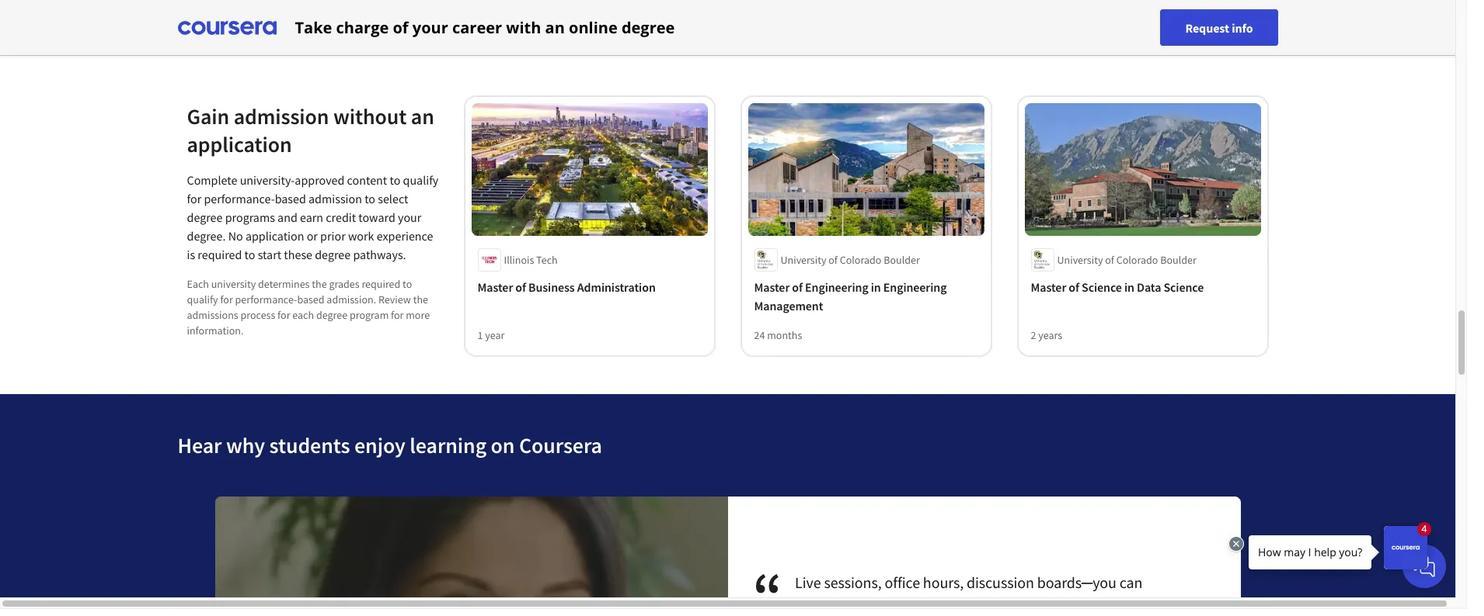 Task type: describe. For each thing, give the bounding box(es) containing it.
in for data
[[1124, 280, 1134, 295]]

colorado for science
[[1116, 253, 1158, 267]]

complete university-approved content to qualify for performance-based admission to select degree programs and earn credit toward your degree. no application or prior work experience is required to start these degree pathways.
[[187, 172, 439, 262]]

based inside 'complete university-approved content to qualify for performance-based admission to select degree programs and earn credit toward your degree. no application or prior work experience is required to start these degree pathways.'
[[275, 191, 306, 206]]

2 engineering from the left
[[883, 280, 947, 295]]

application inside gain admission without an application
[[187, 130, 292, 158]]

degree right "online"
[[622, 17, 675, 38]]

1 science from the left
[[1082, 280, 1122, 295]]

to inside 'each university determines the grades required to qualify for performance-based admission. review the admissions process for each degree program for more information.'
[[403, 277, 412, 291]]

career
[[452, 17, 502, 38]]

can
[[1120, 573, 1143, 593]]

earn
[[300, 209, 323, 225]]

performance- inside 'complete university-approved content to qualify for performance-based admission to select degree programs and earn credit toward your degree. no application or prior work experience is required to start these degree pathways.'
[[204, 191, 275, 206]]

discussion
[[967, 573, 1034, 593]]

sessions,
[[824, 573, 882, 593]]

more
[[406, 308, 430, 322]]

degree down prior
[[315, 247, 351, 262]]

start
[[258, 247, 281, 262]]

1 year
[[478, 329, 505, 343]]

no
[[228, 228, 243, 244]]

hear
[[178, 432, 222, 460]]

1 vertical spatial the
[[413, 293, 428, 307]]

live sessions, office hours, discussion boards─you can participate from wherever you are...getting my mb
[[795, 573, 1143, 610]]

select
[[378, 191, 408, 206]]

qualify inside 'each university determines the grades required to qualify for performance-based admission. review the admissions process for each degree program for more information.'
[[187, 293, 218, 307]]

24
[[754, 329, 765, 343]]

from
[[868, 595, 898, 610]]

24 months
[[754, 329, 802, 343]]

request info
[[1185, 20, 1253, 35]]

management
[[754, 298, 823, 314]]

degree.
[[187, 228, 226, 244]]

complete
[[187, 172, 237, 188]]

participate
[[795, 595, 865, 610]]

0 vertical spatial your
[[412, 17, 448, 38]]

for down the review
[[391, 308, 404, 322]]

based inside 'each university determines the grades required to qualify for performance-based admission. review the admissions process for each degree program for more information.'
[[297, 293, 324, 307]]

required inside 'each university determines the grades required to qualify for performance-based admission. review the admissions process for each degree program for more information.'
[[362, 277, 400, 291]]

with
[[506, 17, 541, 38]]

boulder for data
[[1160, 253, 1197, 267]]

office
[[885, 573, 920, 593]]

hours,
[[923, 573, 964, 593]]

to down content
[[365, 191, 375, 206]]

illinois tech
[[504, 253, 558, 267]]

request
[[1185, 20, 1229, 35]]

review
[[378, 293, 411, 307]]

degree up degree.
[[187, 209, 223, 225]]

master for master of business administration
[[478, 280, 513, 295]]

enjoy
[[354, 432, 405, 460]]

colorado for engineering
[[840, 253, 882, 267]]

months
[[767, 329, 802, 343]]

chat with us image
[[1412, 555, 1437, 580]]

content
[[347, 172, 387, 188]]

live
[[795, 573, 821, 593]]

1 engineering from the left
[[805, 280, 868, 295]]

2
[[1031, 329, 1036, 343]]

are...getting
[[991, 595, 1070, 610]]

master of business administration link
[[478, 278, 701, 297]]

an inside gain admission without an application
[[411, 102, 434, 130]]

business
[[528, 280, 575, 295]]

credit
[[326, 209, 356, 225]]

0 vertical spatial an
[[545, 17, 565, 38]]

hear why students enjoy learning on coursera
[[178, 432, 602, 460]]

admission.
[[327, 293, 376, 307]]

master of business administration
[[478, 280, 656, 295]]

your inside 'complete university-approved content to qualify for performance-based admission to select degree programs and earn credit toward your degree. no application or prior work experience is required to start these degree pathways.'
[[398, 209, 421, 225]]

admissions
[[187, 308, 238, 322]]

university
[[211, 277, 256, 291]]

charge
[[336, 17, 389, 38]]

each
[[292, 308, 314, 322]]

gain
[[187, 102, 229, 130]]

performance- inside 'each university determines the grades required to qualify for performance-based admission. review the admissions process for each degree program for more information.'
[[235, 293, 297, 307]]

take charge of your career with an online degree
[[295, 17, 675, 38]]

university of colorado boulder for science
[[1057, 253, 1197, 267]]

each
[[187, 277, 209, 291]]

for inside 'complete university-approved content to qualify for performance-based admission to select degree programs and earn credit toward your degree. no application or prior work experience is required to start these degree pathways.'
[[187, 191, 201, 206]]

work
[[348, 228, 374, 244]]

0 vertical spatial the
[[312, 277, 327, 291]]

info
[[1232, 20, 1253, 35]]

years
[[1038, 329, 1062, 343]]

for down the 'university'
[[220, 293, 233, 307]]



Task type: vqa. For each thing, say whether or not it's contained in the screenshot.


Task type: locate. For each thing, give the bounding box(es) containing it.
0 horizontal spatial university
[[781, 253, 826, 267]]

required up the review
[[362, 277, 400, 291]]

2 master from the left
[[754, 280, 790, 295]]

application
[[187, 130, 292, 158], [245, 228, 304, 244]]

required
[[198, 247, 242, 262], [362, 277, 400, 291]]

1 horizontal spatial boulder
[[1160, 253, 1197, 267]]

colorado
[[840, 253, 882, 267], [1116, 253, 1158, 267]]

or
[[307, 228, 318, 244]]

experience
[[377, 228, 433, 244]]

university up master of science in data science
[[1057, 253, 1103, 267]]

1 boulder from the left
[[884, 253, 920, 267]]

coursera image
[[178, 15, 276, 40]]

admission up credit
[[309, 191, 362, 206]]

0 vertical spatial based
[[275, 191, 306, 206]]

0 horizontal spatial boulder
[[884, 253, 920, 267]]

1 horizontal spatial science
[[1164, 280, 1204, 295]]

an right without
[[411, 102, 434, 130]]

your up experience
[[398, 209, 421, 225]]

wherever
[[901, 595, 961, 610]]

coursera
[[519, 432, 602, 460]]

of inside 'master of engineering in engineering management'
[[792, 280, 803, 295]]

year
[[485, 329, 505, 343]]

0 horizontal spatial colorado
[[840, 253, 882, 267]]

2 horizontal spatial master
[[1031, 280, 1066, 295]]

1 horizontal spatial in
[[1124, 280, 1134, 295]]

based up the "each"
[[297, 293, 324, 307]]

master up years
[[1031, 280, 1066, 295]]

the up more
[[413, 293, 428, 307]]

science right data
[[1164, 280, 1204, 295]]

1 horizontal spatial required
[[362, 277, 400, 291]]

0 horizontal spatial master
[[478, 280, 513, 295]]

boulder for engineering
[[884, 253, 920, 267]]

1 horizontal spatial master
[[754, 280, 790, 295]]

data
[[1137, 280, 1161, 295]]

colorado up master of engineering in engineering management "link"
[[840, 253, 882, 267]]

0 horizontal spatial in
[[871, 280, 881, 295]]

qualify down each
[[187, 293, 218, 307]]

admission up university-
[[234, 102, 329, 130]]

university of colorado boulder
[[781, 253, 920, 267], [1057, 253, 1197, 267]]

2 university of colorado boulder from the left
[[1057, 253, 1197, 267]]

1 vertical spatial based
[[297, 293, 324, 307]]

for down complete
[[187, 191, 201, 206]]

3 master from the left
[[1031, 280, 1066, 295]]

boulder up master of engineering in engineering management "link"
[[884, 253, 920, 267]]

1 university from the left
[[781, 253, 826, 267]]

pathways.
[[353, 247, 406, 262]]

master of engineering in engineering management
[[754, 280, 947, 314]]

1 vertical spatial admission
[[309, 191, 362, 206]]

tech
[[536, 253, 558, 267]]

1 in from the left
[[871, 280, 881, 295]]

determines
[[258, 277, 310, 291]]

to left the start
[[244, 247, 255, 262]]

1 horizontal spatial engineering
[[883, 280, 947, 295]]

boards─you
[[1037, 573, 1116, 593]]

programs
[[225, 209, 275, 225]]

university-
[[240, 172, 295, 188]]

2 years
[[1031, 329, 1062, 343]]

0 horizontal spatial engineering
[[805, 280, 868, 295]]

your left career
[[412, 17, 448, 38]]

information.
[[187, 324, 244, 338]]

2 colorado from the left
[[1116, 253, 1158, 267]]

1 horizontal spatial an
[[545, 17, 565, 38]]

1 horizontal spatial the
[[413, 293, 428, 307]]

my
[[1073, 595, 1093, 610]]

2 science from the left
[[1164, 280, 1204, 295]]

0 horizontal spatial an
[[411, 102, 434, 130]]

master inside 'master of engineering in engineering management'
[[754, 280, 790, 295]]

master down illinois
[[478, 280, 513, 295]]

take
[[295, 17, 332, 38]]

0 horizontal spatial the
[[312, 277, 327, 291]]

qualify
[[403, 172, 439, 188], [187, 293, 218, 307]]

based up and on the top of page
[[275, 191, 306, 206]]

1 master from the left
[[478, 280, 513, 295]]

1
[[478, 329, 483, 343]]

administration
[[577, 280, 656, 295]]

boulder up data
[[1160, 253, 1197, 267]]

science left data
[[1082, 280, 1122, 295]]

degree
[[622, 17, 675, 38], [187, 209, 223, 225], [315, 247, 351, 262], [316, 308, 347, 322]]

performance- up process
[[235, 293, 297, 307]]

master for master of engineering in engineering management
[[754, 280, 790, 295]]

0 vertical spatial admission
[[234, 102, 329, 130]]

gain admission without an application
[[187, 102, 434, 158]]

1 university of colorado boulder from the left
[[781, 253, 920, 267]]

your
[[412, 17, 448, 38], [398, 209, 421, 225]]

0 vertical spatial application
[[187, 130, 292, 158]]

without
[[333, 102, 407, 130]]

university for engineering
[[781, 253, 826, 267]]

1 horizontal spatial university of colorado boulder
[[1057, 253, 1197, 267]]

0 horizontal spatial required
[[198, 247, 242, 262]]

0 horizontal spatial qualify
[[187, 293, 218, 307]]

of
[[393, 17, 408, 38], [829, 253, 838, 267], [1105, 253, 1114, 267], [515, 280, 526, 295], [792, 280, 803, 295], [1069, 280, 1079, 295]]

request info button
[[1160, 9, 1278, 46]]

grades
[[329, 277, 359, 291]]

master of science in data science
[[1031, 280, 1204, 295]]

0 horizontal spatial science
[[1082, 280, 1122, 295]]

performance- up programs
[[204, 191, 275, 206]]

1 vertical spatial performance-
[[235, 293, 297, 307]]

master up management
[[754, 280, 790, 295]]

1 horizontal spatial colorado
[[1116, 253, 1158, 267]]

2 in from the left
[[1124, 280, 1134, 295]]

is
[[187, 247, 195, 262]]

1 vertical spatial required
[[362, 277, 400, 291]]

the left grades
[[312, 277, 327, 291]]

university of colorado boulder for engineering
[[781, 253, 920, 267]]

in
[[871, 280, 881, 295], [1124, 280, 1134, 295]]

application up complete
[[187, 130, 292, 158]]

learning
[[410, 432, 487, 460]]

1 vertical spatial an
[[411, 102, 434, 130]]

master of engineering in engineering management link
[[754, 278, 978, 315]]

engineering
[[805, 280, 868, 295], [883, 280, 947, 295]]

application inside 'complete university-approved content to qualify for performance-based admission to select degree programs and earn credit toward your degree. no application or prior work experience is required to start these degree pathways.'
[[245, 228, 304, 244]]

illinois
[[504, 253, 534, 267]]

to up the select
[[390, 172, 400, 188]]

in inside master of science in data science link
[[1124, 280, 1134, 295]]

to
[[390, 172, 400, 188], [365, 191, 375, 206], [244, 247, 255, 262], [403, 277, 412, 291]]

each university determines the grades required to qualify for performance-based admission. review the admissions process for each degree program for more information.
[[187, 277, 430, 338]]

1 colorado from the left
[[840, 253, 882, 267]]

1 vertical spatial your
[[398, 209, 421, 225]]

boulder
[[884, 253, 920, 267], [1160, 253, 1197, 267]]

2 university from the left
[[1057, 253, 1103, 267]]

2 boulder from the left
[[1160, 253, 1197, 267]]

prior
[[320, 228, 346, 244]]

an
[[545, 17, 565, 38], [411, 102, 434, 130]]

approved
[[295, 172, 345, 188]]

1 vertical spatial application
[[245, 228, 304, 244]]

admission inside 'complete university-approved content to qualify for performance-based admission to select degree programs and earn credit toward your degree. no application or prior work experience is required to start these degree pathways.'
[[309, 191, 362, 206]]

0 vertical spatial required
[[198, 247, 242, 262]]

degree down "admission."
[[316, 308, 347, 322]]

university up management
[[781, 253, 826, 267]]

online
[[569, 17, 618, 38]]

required inside 'complete university-approved content to qualify for performance-based admission to select degree programs and earn credit toward your degree. no application or prior work experience is required to start these degree pathways.'
[[198, 247, 242, 262]]

qualify up the select
[[403, 172, 439, 188]]

0 vertical spatial performance-
[[204, 191, 275, 206]]

master for master of science in data science
[[1031, 280, 1066, 295]]

0 vertical spatial qualify
[[403, 172, 439, 188]]

these
[[284, 247, 312, 262]]

admission
[[234, 102, 329, 130], [309, 191, 362, 206]]

university of colorado boulder up master of science in data science
[[1057, 253, 1197, 267]]

colorado up master of science in data science link
[[1116, 253, 1158, 267]]

degree inside 'each university determines the grades required to qualify for performance-based admission. review the admissions process for each degree program for more information.'
[[316, 308, 347, 322]]

for left the "each"
[[277, 308, 290, 322]]

university of colorado boulder up 'master of engineering in engineering management'
[[781, 253, 920, 267]]

you
[[964, 595, 988, 610]]

for
[[187, 191, 201, 206], [220, 293, 233, 307], [277, 308, 290, 322], [391, 308, 404, 322]]

0 horizontal spatial university of colorado boulder
[[781, 253, 920, 267]]

based
[[275, 191, 306, 206], [297, 293, 324, 307]]

in for engineering
[[871, 280, 881, 295]]

to up the review
[[403, 277, 412, 291]]

program
[[350, 308, 389, 322]]

university for science
[[1057, 253, 1103, 267]]

required down degree.
[[198, 247, 242, 262]]

toward
[[358, 209, 395, 225]]

1 horizontal spatial university
[[1057, 253, 1103, 267]]

application up the start
[[245, 228, 304, 244]]

the
[[312, 277, 327, 291], [413, 293, 428, 307]]

in inside 'master of engineering in engineering management'
[[871, 280, 881, 295]]

master of science in data science link
[[1031, 278, 1255, 297]]

1 vertical spatial qualify
[[187, 293, 218, 307]]

admission inside gain admission without an application
[[234, 102, 329, 130]]

qualify inside 'complete university-approved content to qualify for performance-based admission to select degree programs and earn credit toward your degree. no application or prior work experience is required to start these degree pathways.'
[[403, 172, 439, 188]]

students
[[269, 432, 350, 460]]

master
[[478, 280, 513, 295], [754, 280, 790, 295], [1031, 280, 1066, 295]]

1 horizontal spatial qualify
[[403, 172, 439, 188]]

process
[[240, 308, 275, 322]]

why
[[226, 432, 265, 460]]

and
[[277, 209, 297, 225]]

an right with
[[545, 17, 565, 38]]

on
[[491, 432, 515, 460]]



